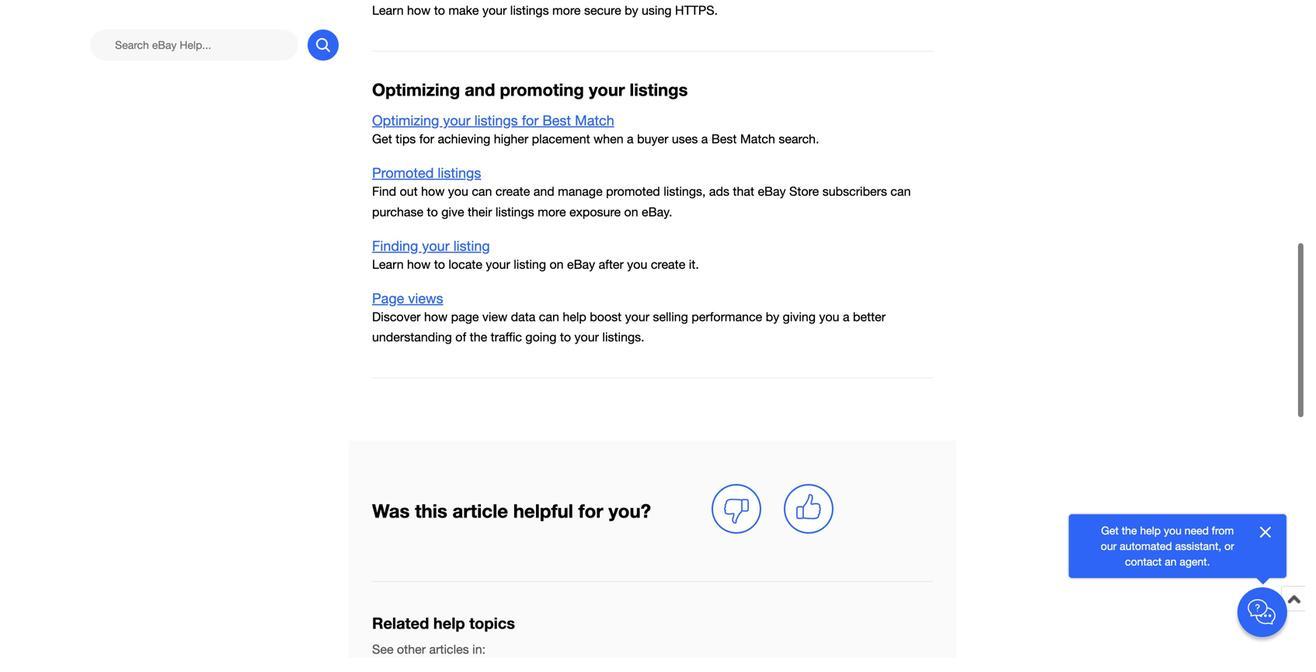 Task type: locate. For each thing, give the bounding box(es) containing it.
can up going
[[539, 310, 560, 324]]

a inside optimizing your listings for best match get tips for achieving higher placement when a buyer uses a best match search.
[[627, 132, 634, 146]]

best right uses a on the top of the page
[[712, 132, 737, 146]]

when
[[594, 132, 624, 146]]

related help topics
[[372, 614, 515, 633]]

to
[[434, 3, 445, 17], [427, 205, 438, 219], [434, 257, 445, 272], [560, 330, 571, 344]]

get the help you need from our automated assistant, or contact an agent. tooltip
[[1094, 523, 1242, 570]]

automated
[[1120, 540, 1173, 553]]

1 horizontal spatial for
[[522, 112, 539, 129]]

a inside page views discover how page view data can help boost your selling performance by giving you a better understanding of the traffic going to your listings.
[[843, 310, 850, 324]]

1 horizontal spatial you
[[820, 310, 840, 324]]

articles
[[429, 643, 469, 657]]

see
[[372, 643, 394, 657]]

exposure
[[570, 205, 621, 219]]

1 optimizing from the top
[[372, 79, 460, 100]]

0 horizontal spatial you
[[448, 184, 469, 199]]

0 vertical spatial ebay
[[758, 184, 786, 199]]

secure
[[584, 3, 622, 17]]

your up achieving higher
[[443, 112, 471, 129]]

ebay
[[758, 184, 786, 199], [567, 257, 596, 272]]

how down finding your listing link
[[407, 257, 431, 272]]

how down "views"
[[424, 310, 448, 324]]

on
[[625, 205, 639, 219]]

listings up give
[[438, 165, 481, 181]]

2 optimizing from the top
[[372, 112, 439, 129]]

promoted
[[372, 165, 434, 181]]

Search eBay Help... text field
[[90, 30, 298, 61]]

1 horizontal spatial match
[[741, 132, 776, 146]]

get tips
[[372, 132, 416, 146]]

0 vertical spatial help
[[563, 310, 587, 324]]

listings
[[511, 3, 549, 17], [630, 79, 688, 100], [475, 112, 518, 129], [438, 165, 481, 181], [496, 205, 534, 219]]

performance
[[692, 310, 763, 324]]

to left give
[[427, 205, 438, 219]]

1 horizontal spatial the
[[1122, 524, 1138, 537]]

2 vertical spatial for
[[579, 500, 604, 522]]

related
[[372, 614, 429, 633]]

finding your listing learn how to locate your listing on ebay after you create it.
[[372, 238, 699, 272]]

boost
[[590, 310, 622, 324]]

buyer
[[637, 132, 669, 146]]

subscribers
[[823, 184, 888, 199]]

learn left the make
[[372, 3, 404, 17]]

to inside the finding your listing learn how to locate your listing on ebay after you create it.
[[434, 257, 445, 272]]

by
[[625, 3, 639, 17], [766, 310, 780, 324]]

placement
[[532, 132, 590, 146]]

0 horizontal spatial for
[[420, 132, 435, 146]]

view
[[483, 310, 508, 324]]

2 vertical spatial you
[[1165, 524, 1182, 537]]

your down listing
[[486, 257, 511, 272]]

1 horizontal spatial and
[[534, 184, 555, 199]]

2 learn from the top
[[372, 257, 404, 272]]

give
[[442, 205, 464, 219]]

a left better
[[843, 310, 850, 324]]

0 horizontal spatial and
[[465, 79, 495, 100]]

the inside page views discover how page view data can help boost your selling performance by giving you a better understanding of the traffic going to your listings.
[[470, 330, 488, 344]]

0 vertical spatial optimizing
[[372, 79, 460, 100]]

learn how to make your listings more secure by using https.
[[372, 3, 718, 17]]

optimizing
[[372, 79, 460, 100], [372, 112, 439, 129]]

you?
[[609, 500, 651, 522]]

more inside promoted listings find out how you can create and manage promoted listings, ads that ebay store subscribers can purchase to give their listings more exposure on ebay.
[[538, 205, 566, 219]]

you inside promoted listings find out how you can create and manage promoted listings, ads that ebay store subscribers can purchase to give their listings more exposure on ebay.
[[448, 184, 469, 199]]

promoting
[[500, 79, 584, 100]]

you right giving
[[820, 310, 840, 324]]

1 horizontal spatial ebay
[[758, 184, 786, 199]]

more
[[553, 3, 581, 17], [538, 205, 566, 219]]

2 horizontal spatial you
[[1165, 524, 1182, 537]]

and right create
[[534, 184, 555, 199]]

to down finding your listing link
[[434, 257, 445, 272]]

get
[[1102, 524, 1119, 537]]

0 horizontal spatial help
[[434, 614, 465, 633]]

listings.
[[603, 330, 645, 344]]

1 vertical spatial optimizing
[[372, 112, 439, 129]]

1 vertical spatial match
[[741, 132, 776, 146]]

find
[[372, 184, 397, 199]]

0 horizontal spatial the
[[470, 330, 488, 344]]

page
[[372, 290, 404, 307]]

0 vertical spatial you
[[448, 184, 469, 199]]

helpful
[[514, 500, 574, 522]]

you left 'need'
[[1165, 524, 1182, 537]]

listings inside optimizing your listings for best match get tips for achieving higher placement when a buyer uses a best match search.
[[475, 112, 518, 129]]

for down optimizing and promoting your listings
[[522, 112, 539, 129]]

listings right the make
[[511, 3, 549, 17]]

optimizing your listings for best match get tips for achieving higher placement when a buyer uses a best match search.
[[372, 112, 820, 146]]

1 vertical spatial the
[[1122, 524, 1138, 537]]

how
[[407, 3, 431, 17], [421, 184, 445, 199], [407, 257, 431, 272], [424, 310, 448, 324]]

your inside optimizing your listings for best match get tips for achieving higher placement when a buyer uses a best match search.
[[443, 112, 471, 129]]

the right of
[[470, 330, 488, 344]]

an
[[1165, 555, 1177, 568]]

0 vertical spatial for
[[522, 112, 539, 129]]

match
[[575, 112, 615, 129], [741, 132, 776, 146]]

help
[[563, 310, 587, 324], [1141, 524, 1162, 537], [434, 614, 465, 633]]

after you create it.
[[599, 257, 699, 272]]

1 vertical spatial ebay
[[567, 257, 596, 272]]

help up articles in the bottom of the page
[[434, 614, 465, 633]]

a
[[627, 132, 634, 146], [843, 310, 850, 324]]

your
[[483, 3, 507, 17], [589, 79, 625, 100], [443, 112, 471, 129], [422, 238, 450, 254], [486, 257, 511, 272], [625, 310, 650, 324], [575, 330, 599, 344]]

was
[[372, 500, 410, 522]]

2 horizontal spatial help
[[1141, 524, 1162, 537]]

that
[[733, 184, 755, 199]]

the right get
[[1122, 524, 1138, 537]]

agent.
[[1180, 555, 1211, 568]]

learn down 'finding'
[[372, 257, 404, 272]]

1 horizontal spatial a
[[843, 310, 850, 324]]

of
[[456, 330, 467, 344]]

learn
[[372, 3, 404, 17], [372, 257, 404, 272]]

0 vertical spatial match
[[575, 112, 615, 129]]

1 vertical spatial and
[[534, 184, 555, 199]]

1 vertical spatial a
[[843, 310, 850, 324]]

match up when
[[575, 112, 615, 129]]

by left using
[[625, 3, 639, 17]]

more down manage
[[538, 205, 566, 219]]

0 vertical spatial by
[[625, 3, 639, 17]]

listing
[[454, 238, 490, 254]]

0 vertical spatial more
[[553, 3, 581, 17]]

0 horizontal spatial a
[[627, 132, 634, 146]]

by inside page views discover how page view data can help boost your selling performance by giving you a better understanding of the traffic going to your listings.
[[766, 310, 780, 324]]

optimizing for optimizing your listings for best match get tips for achieving higher placement when a buyer uses a best match search.
[[372, 112, 439, 129]]

ebay right "that"
[[758, 184, 786, 199]]

2 horizontal spatial for
[[579, 500, 604, 522]]

best
[[543, 112, 571, 129], [712, 132, 737, 146]]

best up placement
[[543, 112, 571, 129]]

the
[[470, 330, 488, 344], [1122, 524, 1138, 537]]

1 vertical spatial you
[[820, 310, 840, 324]]

1 vertical spatial help
[[1141, 524, 1162, 537]]

create
[[496, 184, 530, 199]]

listings up achieving higher
[[475, 112, 518, 129]]

can right the subscribers at the top of page
[[891, 184, 911, 199]]

using
[[642, 3, 672, 17]]

0 horizontal spatial by
[[625, 3, 639, 17]]

you
[[448, 184, 469, 199], [820, 310, 840, 324], [1165, 524, 1182, 537]]

to right going
[[560, 330, 571, 344]]

a right when
[[627, 132, 634, 146]]

can up their
[[472, 184, 492, 199]]

0 horizontal spatial match
[[575, 112, 615, 129]]

1 vertical spatial more
[[538, 205, 566, 219]]

to inside promoted listings find out how you can create and manage promoted listings, ads that ebay store subscribers can purchase to give their listings more exposure on ebay.
[[427, 205, 438, 219]]

for left you?
[[579, 500, 604, 522]]

finding
[[372, 238, 418, 254]]

optimizing your listings for best match link
[[372, 112, 615, 129]]

optimizing inside optimizing your listings for best match get tips for achieving higher placement when a buyer uses a best match search.
[[372, 112, 439, 129]]

for
[[522, 112, 539, 129], [420, 132, 435, 146], [579, 500, 604, 522]]

0 vertical spatial the
[[470, 330, 488, 344]]

1 horizontal spatial by
[[766, 310, 780, 324]]

the inside get the help you need from our automated assistant, or contact an agent.
[[1122, 524, 1138, 537]]

1 horizontal spatial can
[[539, 310, 560, 324]]

and
[[465, 79, 495, 100], [534, 184, 555, 199]]

how down promoted listings link on the left
[[421, 184, 445, 199]]

2 vertical spatial help
[[434, 614, 465, 633]]

for right get tips
[[420, 132, 435, 146]]

help left boost
[[563, 310, 587, 324]]

by left giving
[[766, 310, 780, 324]]

1 vertical spatial by
[[766, 310, 780, 324]]

0 vertical spatial a
[[627, 132, 634, 146]]

more left secure
[[553, 3, 581, 17]]

0 horizontal spatial ebay
[[567, 257, 596, 272]]

0 vertical spatial best
[[543, 112, 571, 129]]

manage
[[558, 184, 603, 199]]

1 horizontal spatial help
[[563, 310, 587, 324]]

help up automated
[[1141, 524, 1162, 537]]

match left the search.
[[741, 132, 776, 146]]

can
[[472, 184, 492, 199], [891, 184, 911, 199], [539, 310, 560, 324]]

1 horizontal spatial best
[[712, 132, 737, 146]]

1 vertical spatial learn
[[372, 257, 404, 272]]

better
[[853, 310, 886, 324]]

or
[[1225, 540, 1235, 553]]

0 vertical spatial learn
[[372, 3, 404, 17]]

listings up the buyer
[[630, 79, 688, 100]]

this
[[415, 500, 448, 522]]

ebay right "listing on"
[[567, 257, 596, 272]]

you up give
[[448, 184, 469, 199]]

locate
[[449, 257, 483, 272]]

and up optimizing your listings for best match link
[[465, 79, 495, 100]]

your up locate
[[422, 238, 450, 254]]

optimizing and promoting your listings
[[372, 79, 688, 100]]

learn inside the finding your listing learn how to locate your listing on ebay after you create it.
[[372, 257, 404, 272]]

going
[[526, 330, 557, 344]]



Task type: describe. For each thing, give the bounding box(es) containing it.
you inside get the help you need from our automated assistant, or contact an agent.
[[1165, 524, 1182, 537]]

listings down create
[[496, 205, 534, 219]]

to left the make
[[434, 3, 445, 17]]

make
[[449, 3, 479, 17]]

contact
[[1126, 555, 1162, 568]]

uses a
[[672, 132, 708, 146]]

promoted
[[606, 184, 661, 199]]

can inside page views discover how page view data can help boost your selling performance by giving you a better understanding of the traffic going to your listings.
[[539, 310, 560, 324]]

selling
[[653, 310, 689, 324]]

store
[[790, 184, 819, 199]]

get the help you need from our automated assistant, or contact an agent.
[[1101, 524, 1235, 568]]

how inside promoted listings find out how you can create and manage promoted listings, ads that ebay store subscribers can purchase to give their listings more exposure on ebay.
[[421, 184, 445, 199]]

finding your listing link
[[372, 238, 490, 254]]

search.
[[779, 132, 820, 146]]

from
[[1213, 524, 1235, 537]]

and inside promoted listings find out how you can create and manage promoted listings, ads that ebay store subscribers can purchase to give their listings more exposure on ebay.
[[534, 184, 555, 199]]

listing on
[[514, 257, 564, 272]]

understanding
[[372, 330, 452, 344]]

ebay.
[[642, 205, 673, 219]]

in:
[[473, 643, 486, 657]]

other
[[397, 643, 426, 657]]

was this article helpful for you?
[[372, 500, 651, 522]]

our
[[1101, 540, 1117, 553]]

your right the make
[[483, 3, 507, 17]]

how inside the finding your listing learn how to locate your listing on ebay after you create it.
[[407, 257, 431, 272]]

purchase
[[372, 205, 424, 219]]

see other articles in:
[[372, 643, 486, 657]]

traffic
[[491, 330, 522, 344]]

ebay inside promoted listings find out how you can create and manage promoted listings, ads that ebay store subscribers can purchase to give their listings more exposure on ebay.
[[758, 184, 786, 199]]

1 vertical spatial for
[[420, 132, 435, 146]]

topics
[[470, 614, 515, 633]]

their
[[468, 205, 492, 219]]

how left the make
[[407, 3, 431, 17]]

you inside page views discover how page view data can help boost your selling performance by giving you a better understanding of the traffic going to your listings.
[[820, 310, 840, 324]]

article
[[453, 500, 508, 522]]

your up listings.
[[625, 310, 650, 324]]

1 learn from the top
[[372, 3, 404, 17]]

page
[[451, 310, 479, 324]]

data
[[511, 310, 536, 324]]

page views link
[[372, 290, 444, 307]]

achieving higher
[[438, 132, 529, 146]]

promoted listings link
[[372, 165, 481, 181]]

page views discover how page view data can help boost your selling performance by giving you a better understanding of the traffic going to your listings.
[[372, 290, 886, 344]]

2 horizontal spatial can
[[891, 184, 911, 199]]

out
[[400, 184, 418, 199]]

help inside page views discover how page view data can help boost your selling performance by giving you a better understanding of the traffic going to your listings.
[[563, 310, 587, 324]]

https.
[[675, 3, 718, 17]]

promoted listings find out how you can create and manage promoted listings, ads that ebay store subscribers can purchase to give their listings more exposure on ebay.
[[372, 165, 911, 219]]

ebay inside the finding your listing learn how to locate your listing on ebay after you create it.
[[567, 257, 596, 272]]

optimizing for optimizing and promoting your listings
[[372, 79, 460, 100]]

discover
[[372, 310, 421, 324]]

how inside page views discover how page view data can help boost your selling performance by giving you a better understanding of the traffic going to your listings.
[[424, 310, 448, 324]]

help inside get the help you need from our automated assistant, or contact an agent.
[[1141, 524, 1162, 537]]

assistant,
[[1176, 540, 1222, 553]]

0 horizontal spatial can
[[472, 184, 492, 199]]

0 horizontal spatial best
[[543, 112, 571, 129]]

your up optimizing your listings for best match get tips for achieving higher placement when a buyer uses a best match search.
[[589, 79, 625, 100]]

listings, ads
[[664, 184, 730, 199]]

giving
[[783, 310, 816, 324]]

need
[[1185, 524, 1209, 537]]

views
[[408, 290, 444, 307]]

1 vertical spatial best
[[712, 132, 737, 146]]

0 vertical spatial and
[[465, 79, 495, 100]]

to inside page views discover how page view data can help boost your selling performance by giving you a better understanding of the traffic going to your listings.
[[560, 330, 571, 344]]

your down boost
[[575, 330, 599, 344]]



Task type: vqa. For each thing, say whether or not it's contained in the screenshot.
the middle help
yes



